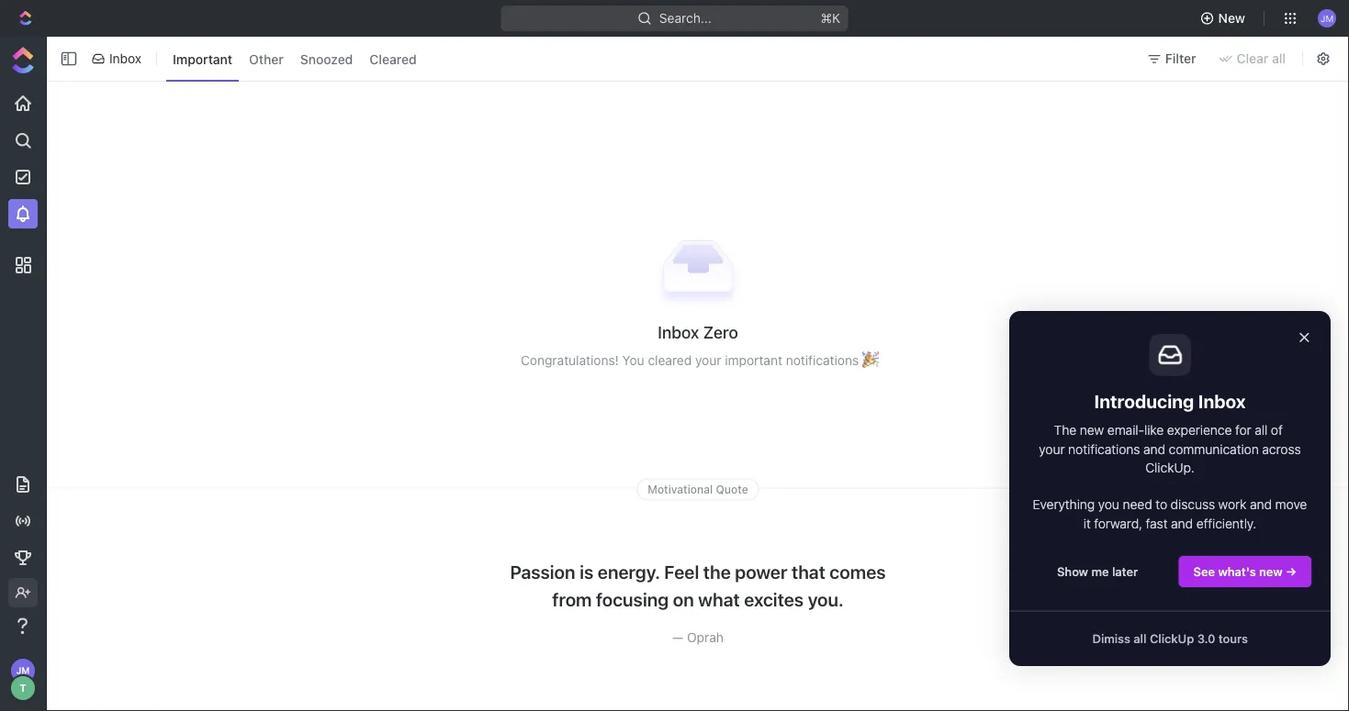 Task type: locate. For each thing, give the bounding box(es) containing it.
you
[[622, 353, 644, 368]]

notifications left 🎉
[[786, 353, 859, 368]]

see what's new → button
[[1178, 555, 1313, 589]]

0 vertical spatial your
[[695, 353, 722, 368]]

1 horizontal spatial jm
[[1321, 13, 1334, 23]]

inbox
[[109, 51, 141, 66], [658, 323, 699, 342], [1198, 390, 1246, 412]]

cleared button
[[363, 44, 423, 73]]

1 horizontal spatial inbox
[[658, 323, 699, 342]]

cleared
[[648, 353, 692, 368]]

all inside button
[[1272, 51, 1286, 66]]

0 horizontal spatial notifications
[[786, 353, 859, 368]]

all right dimiss
[[1134, 632, 1147, 646]]

new right the
[[1080, 423, 1104, 438]]

clickup.
[[1146, 460, 1195, 475]]

new left →
[[1259, 565, 1283, 579]]

inbox zero
[[658, 323, 738, 342]]

to
[[1156, 498, 1167, 513]]

your down inbox zero
[[695, 353, 722, 368]]

2 vertical spatial all
[[1134, 632, 1147, 646]]

tab list
[[163, 33, 427, 85]]

all
[[1272, 51, 1286, 66], [1255, 423, 1268, 438], [1134, 632, 1147, 646]]

0 vertical spatial new
[[1080, 423, 1104, 438]]

jm
[[1321, 13, 1334, 23], [16, 666, 30, 676]]

0 horizontal spatial your
[[695, 353, 722, 368]]

new
[[1080, 423, 1104, 438], [1259, 565, 1283, 579]]

work
[[1219, 498, 1247, 513]]

0 horizontal spatial and
[[1144, 442, 1166, 457]]

your inside the new email-like experience for all of your notifications and communication across clickup.
[[1039, 442, 1065, 457]]

1 horizontal spatial your
[[1039, 442, 1065, 457]]

0 vertical spatial all
[[1272, 51, 1286, 66]]

all left of
[[1255, 423, 1268, 438]]

and
[[1144, 442, 1166, 457], [1250, 498, 1272, 513], [1171, 516, 1193, 531]]

the new email-like experience for all of your notifications and communication across clickup.
[[1039, 423, 1304, 475]]

search...
[[660, 11, 712, 26]]

1 horizontal spatial new
[[1259, 565, 1283, 579]]

for
[[1235, 423, 1252, 438]]

0 vertical spatial jm
[[1321, 13, 1334, 23]]

the
[[703, 562, 731, 583]]

jm for jm
[[1321, 13, 1334, 23]]

all inside the new email-like experience for all of your notifications and communication across clickup.
[[1255, 423, 1268, 438]]

0 horizontal spatial new
[[1080, 423, 1104, 438]]

1 vertical spatial new
[[1259, 565, 1283, 579]]

of
[[1271, 423, 1283, 438]]

show
[[1057, 565, 1088, 579]]

filter button
[[1140, 44, 1207, 73]]

communication
[[1169, 442, 1259, 457]]

see what's new →
[[1194, 565, 1297, 579]]

from
[[552, 589, 592, 611]]

0 horizontal spatial jm
[[16, 666, 30, 676]]

1 vertical spatial your
[[1039, 442, 1065, 457]]

0 vertical spatial inbox
[[109, 51, 141, 66]]

1 horizontal spatial all
[[1255, 423, 1268, 438]]

2 horizontal spatial and
[[1250, 498, 1272, 513]]

important
[[725, 353, 783, 368]]

and right work
[[1250, 498, 1272, 513]]

0 vertical spatial and
[[1144, 442, 1166, 457]]

0 horizontal spatial inbox
[[109, 51, 141, 66]]

all inside button
[[1134, 632, 1147, 646]]

excites
[[744, 589, 804, 611]]

zero
[[703, 323, 738, 342]]

inbox left important
[[109, 51, 141, 66]]

inbox up the cleared
[[658, 323, 699, 342]]

notifications down the email-
[[1068, 442, 1140, 457]]

2 horizontal spatial all
[[1272, 51, 1286, 66]]

clear all
[[1237, 51, 1286, 66]]

fast
[[1146, 516, 1168, 531]]

1 vertical spatial jm
[[16, 666, 30, 676]]

is
[[580, 562, 594, 583]]

it
[[1084, 516, 1091, 531]]

everything you need to discuss work and move it forward, fast and efficiently.
[[1033, 498, 1311, 531]]

me
[[1092, 565, 1109, 579]]

1 horizontal spatial and
[[1171, 516, 1193, 531]]

passion
[[510, 562, 576, 583]]

and down like
[[1144, 442, 1166, 457]]

inbox up for
[[1198, 390, 1246, 412]]

that
[[792, 562, 826, 583]]

all right clear
[[1272, 51, 1286, 66]]

1 horizontal spatial notifications
[[1068, 442, 1140, 457]]

cleared
[[370, 51, 417, 66]]

1 vertical spatial and
[[1250, 498, 1272, 513]]

quote
[[716, 483, 748, 496]]

oprah
[[687, 631, 724, 646]]

t
[[20, 683, 26, 695]]

jm inside 'dropdown button'
[[1321, 13, 1334, 23]]

motivational quote
[[648, 483, 748, 496]]

1 vertical spatial all
[[1255, 423, 1268, 438]]

0 horizontal spatial all
[[1134, 632, 1147, 646]]

other
[[249, 51, 284, 66]]

and inside the new email-like experience for all of your notifications and communication across clickup.
[[1144, 442, 1166, 457]]

🎉
[[862, 353, 875, 368]]

your
[[695, 353, 722, 368], [1039, 442, 1065, 457]]

1 vertical spatial notifications
[[1068, 442, 1140, 457]]

2 vertical spatial inbox
[[1198, 390, 1246, 412]]

snoozed
[[300, 51, 353, 66]]

2 horizontal spatial inbox
[[1198, 390, 1246, 412]]

clickup
[[1150, 632, 1194, 646]]

notifications
[[786, 353, 859, 368], [1068, 442, 1140, 457]]

and down discuss
[[1171, 516, 1193, 531]]

introducing inbox navigation
[[1009, 311, 1331, 667]]

2 vertical spatial and
[[1171, 516, 1193, 531]]

1 vertical spatial inbox
[[658, 323, 699, 342]]

—
[[672, 631, 684, 646]]

discuss
[[1171, 498, 1215, 513]]

your down the
[[1039, 442, 1065, 457]]

what
[[698, 589, 740, 611]]

— oprah
[[672, 631, 724, 646]]



Task type: describe. For each thing, give the bounding box(es) containing it.
feel
[[664, 562, 699, 583]]

dimiss all clickup 3.0 tours button
[[1078, 623, 1263, 655]]

show me later button
[[1042, 556, 1153, 588]]

× button
[[1299, 326, 1311, 347]]

×
[[1299, 326, 1311, 347]]

comes
[[830, 562, 886, 583]]

move
[[1275, 498, 1307, 513]]

notifications inside the new email-like experience for all of your notifications and communication across clickup.
[[1068, 442, 1140, 457]]

email-
[[1108, 423, 1145, 438]]

efficiently.
[[1197, 516, 1257, 531]]

new
[[1218, 11, 1245, 26]]

congratulations! you cleared your important notifications 🎉
[[521, 353, 875, 368]]

snoozed button
[[294, 44, 359, 73]]

jm t
[[16, 666, 30, 695]]

you.
[[808, 589, 844, 611]]

tours
[[1219, 632, 1248, 646]]

congratulations!
[[521, 353, 619, 368]]

clear
[[1237, 51, 1269, 66]]

forward,
[[1094, 516, 1143, 531]]

dimiss
[[1093, 632, 1131, 646]]

jm for jm t
[[16, 666, 30, 676]]

0 vertical spatial notifications
[[786, 353, 859, 368]]

all for clear all
[[1272, 51, 1286, 66]]

new inside the new email-like experience for all of your notifications and communication across clickup.
[[1080, 423, 1104, 438]]

new inside see what's new → button
[[1259, 565, 1283, 579]]

important button
[[166, 44, 239, 73]]

inbox inside navigation
[[1198, 390, 1246, 412]]

important
[[173, 51, 232, 66]]

across
[[1262, 442, 1301, 457]]

inbox for inbox zero
[[658, 323, 699, 342]]

3.0
[[1197, 632, 1215, 646]]

the
[[1054, 423, 1077, 438]]

dimiss all clickup 3.0 tours
[[1093, 632, 1248, 646]]

later
[[1112, 565, 1138, 579]]

⌘k
[[821, 11, 841, 26]]

like
[[1145, 423, 1164, 438]]

need
[[1123, 498, 1152, 513]]

→
[[1286, 565, 1297, 579]]

clear all button
[[1211, 44, 1297, 73]]

see
[[1194, 565, 1215, 579]]

jm button
[[1313, 4, 1342, 33]]

focusing
[[596, 589, 669, 611]]

introducing inbox
[[1094, 390, 1246, 412]]

all for dimiss all clickup 3.0 tours
[[1134, 632, 1147, 646]]

power
[[735, 562, 788, 583]]

new button
[[1193, 4, 1257, 33]]

inbox for inbox
[[109, 51, 141, 66]]

what's
[[1218, 565, 1256, 579]]

you
[[1098, 498, 1120, 513]]

experience
[[1167, 423, 1232, 438]]

show me later
[[1057, 565, 1138, 579]]

motivational
[[648, 483, 713, 496]]

energy.
[[598, 562, 660, 583]]

tab list containing important
[[163, 33, 427, 85]]

filter
[[1165, 51, 1196, 66]]

passion is energy. feel the power that comes from focusing on what excites you.
[[510, 562, 886, 611]]

on
[[673, 589, 694, 611]]

introducing
[[1094, 390, 1194, 412]]

other button
[[243, 44, 290, 73]]

everything
[[1033, 498, 1095, 513]]



Task type: vqa. For each thing, say whether or not it's contained in the screenshot.
"Edit task name" TEXT BOX
no



